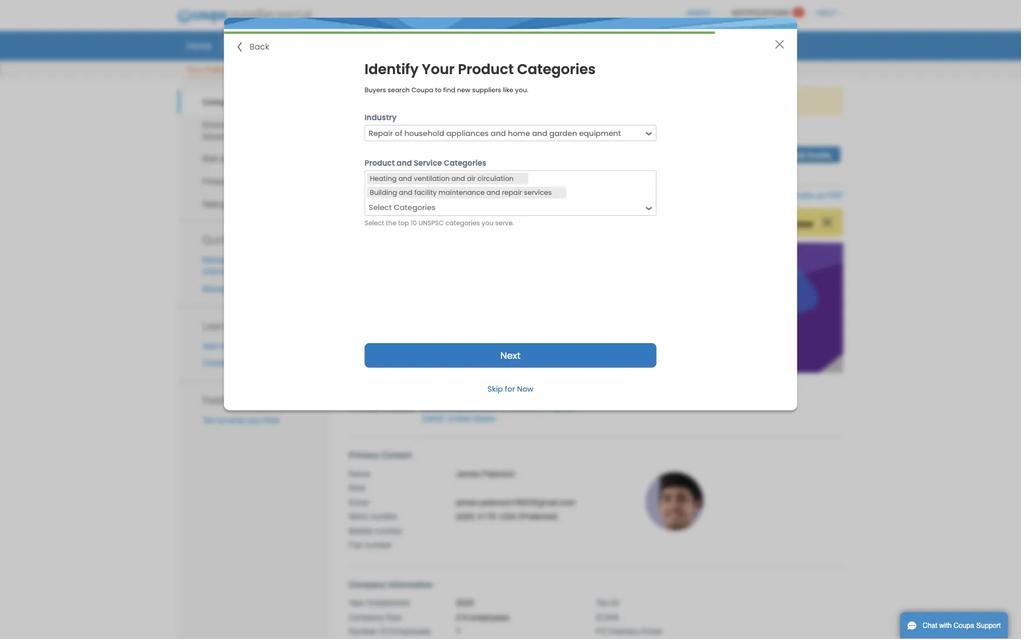 Task type: vqa. For each thing, say whether or not it's contained in the screenshot.


Task type: locate. For each thing, give the bounding box(es) containing it.
& inside risk & compliance link
[[221, 154, 226, 164]]

2 horizontal spatial profile
[[680, 191, 702, 200]]

james peterson up james.peterson1902@gmail.com
[[456, 469, 515, 479]]

and left service at the left top of page
[[397, 158, 412, 168]]

1 vertical spatial categories
[[444, 158, 487, 168]]

& right ratings
[[232, 199, 238, 209]]

to inside identify your product categories dialog
[[435, 85, 442, 94]]

services
[[524, 188, 552, 197]]

1 vertical spatial james
[[456, 469, 480, 479]]

social,
[[259, 120, 284, 129]]

profile left as
[[791, 191, 814, 200]]

chat with coupa support button
[[901, 613, 1008, 640]]

profile
[[229, 39, 255, 51], [204, 65, 226, 74], [242, 97, 267, 107], [656, 133, 680, 142], [808, 151, 832, 160], [791, 191, 814, 200]]

next
[[501, 349, 521, 362]]

to inside alert
[[464, 97, 471, 106]]

diversity
[[257, 132, 288, 141]]

2 vertical spatial &
[[232, 199, 238, 209]]

1 horizontal spatial categories
[[517, 60, 596, 79]]

add-ons link
[[710, 37, 759, 54]]

0 vertical spatial product
[[458, 60, 514, 79]]

setup
[[769, 39, 793, 51]]

1 vertical spatial email
[[642, 627, 663, 637]]

1 horizontal spatial &
[[232, 199, 238, 209]]

1 vertical spatial complete
[[747, 219, 782, 228]]

profile for company profile
[[242, 97, 267, 107]]

0 horizontal spatial &
[[221, 154, 226, 164]]

close image
[[775, 40, 785, 49], [822, 217, 833, 227]]

your down buyers search coupa to find new suppliers like you.
[[422, 97, 438, 106]]

service
[[414, 158, 442, 168]]

noticed
[[371, 219, 398, 228]]

profile inside alert
[[440, 97, 462, 106]]

you right what at the left of page
[[247, 416, 261, 425]]

categories up complete your profile to get discovered by coupa buyers that are looking for items in your category.
[[517, 60, 596, 79]]

1 horizontal spatial for
[[651, 97, 661, 106]]

2-
[[456, 613, 463, 622]]

virginia,
[[545, 403, 574, 412]]

customers
[[240, 341, 278, 351]]

email up work
[[349, 498, 369, 507]]

1 horizontal spatial complete
[[747, 219, 782, 228]]

0 vertical spatial company
[[202, 97, 240, 107]]

your profile link
[[186, 63, 226, 78]]

coupa inside james peterson banner
[[462, 219, 486, 228]]

0 horizontal spatial to
[[435, 85, 442, 94]]

1 vertical spatial number
[[375, 527, 403, 536]]

your right started
[[444, 219, 460, 228]]

profile inside button
[[680, 191, 702, 200]]

& right risk
[[221, 154, 226, 164]]

email right delivery
[[642, 627, 663, 637]]

primary left address
[[349, 403, 379, 412]]

0 horizontal spatial for
[[505, 384, 515, 395]]

your right in
[[693, 97, 709, 106]]

and for ventilation
[[399, 174, 412, 183]]

(preferred)
[[518, 512, 558, 522]]

0 vertical spatial peterson
[[460, 142, 526, 161]]

company up "number"
[[349, 613, 384, 622]]

compliance
[[228, 154, 271, 164]]

number down mobile number
[[365, 541, 392, 550]]

& inside environmental, social, governance & diversity
[[249, 132, 255, 141]]

for inside complete your profile to get discovered by coupa buyers that are looking for items in your category. alert
[[651, 97, 661, 106]]

number up mobile number
[[370, 512, 398, 522]]

air
[[467, 174, 476, 183]]

to left 'find' at the left of page
[[435, 85, 442, 94]]

0 vertical spatial complete
[[384, 97, 419, 106]]

&
[[249, 132, 255, 141], [221, 154, 226, 164], [232, 199, 238, 209]]

profile
[[440, 97, 462, 106], [680, 191, 702, 200], [284, 358, 306, 368]]

0 vertical spatial primary
[[349, 403, 379, 412]]

heating and ventilation and air circulation
[[370, 174, 514, 183]]

find
[[443, 85, 456, 94]]

and for facility
[[399, 188, 413, 197]]

serve.
[[495, 218, 514, 227]]

categories up air
[[444, 158, 487, 168]]

4176
[[478, 512, 496, 522]]

283
[[422, 403, 436, 412]]

complete inside alert
[[384, 97, 419, 106]]

unspsc
[[419, 218, 444, 227]]

payment
[[234, 255, 266, 265]]

primary up the name
[[349, 451, 379, 460]]

profile for edit profile
[[808, 151, 832, 160]]

1 horizontal spatial james
[[456, 469, 480, 479]]

1 horizontal spatial to
[[464, 97, 471, 106]]

2 manage from the top
[[202, 284, 232, 293]]

(020) 4176 1234 (preferred)
[[456, 512, 558, 522]]

0 vertical spatial email
[[349, 498, 369, 507]]

1 vertical spatial to
[[464, 97, 471, 106]]

complete down search
[[384, 97, 419, 106]]

profile for your profile
[[204, 65, 226, 74]]

ratings & references link
[[178, 193, 331, 215]]

close image inside identify your product categories dialog
[[775, 40, 785, 49]]

peterson down the industry text box
[[460, 142, 526, 161]]

complete inside james peterson banner
[[747, 219, 782, 228]]

0 horizontal spatial categories
[[444, 158, 487, 168]]

profile up social,
[[242, 97, 267, 107]]

company up the "environmental,"
[[202, 97, 240, 107]]

1 horizontal spatial your
[[422, 60, 455, 79]]

and left facility
[[399, 188, 413, 197]]

profile right discoverable at the bottom of the page
[[284, 358, 306, 368]]

1 horizontal spatial email
[[642, 627, 663, 637]]

we
[[358, 219, 369, 228]]

top
[[398, 218, 409, 227]]

1 horizontal spatial profile
[[440, 97, 462, 106]]

profile right edit
[[808, 151, 832, 160]]

0 horizontal spatial profile
[[284, 358, 306, 368]]

product up "heating"
[[365, 158, 395, 168]]

& for references
[[232, 199, 238, 209]]

you inside identify your product categories dialog
[[482, 218, 494, 227]]

manage legal entities link
[[202, 284, 280, 293]]

create
[[202, 358, 227, 368]]

complete
[[384, 97, 419, 106], [747, 219, 782, 228]]

your up buyers search coupa to find new suppliers like you.
[[422, 60, 455, 79]]

think
[[263, 416, 280, 425]]

tell us what you think button
[[202, 415, 280, 426]]

heating and ventilation and air circulation option
[[367, 173, 517, 185]]

0 horizontal spatial complete
[[384, 97, 419, 106]]

manage up information
[[202, 255, 232, 265]]

number for mobile number
[[375, 527, 403, 536]]

number down 'work number' at the bottom left of the page
[[375, 527, 403, 536]]

manage legal entities
[[202, 284, 280, 293]]

close image right ons
[[775, 40, 785, 49]]

progress bar inside identify your product categories dialog
[[224, 32, 716, 34]]

james peterson up air
[[408, 142, 526, 161]]

you left serve. in the top of the page
[[482, 218, 494, 227]]

1 horizontal spatial your
[[444, 219, 460, 228]]

company up year
[[349, 580, 386, 590]]

2 primary from the top
[[349, 451, 379, 460]]

manage inside manage payment information
[[202, 255, 232, 265]]

id
[[611, 599, 619, 608]]

and right "heating"
[[399, 174, 412, 183]]

1 vertical spatial company
[[349, 580, 386, 590]]

james
[[408, 142, 456, 161], [456, 469, 480, 479]]

categories
[[446, 218, 480, 227]]

0 horizontal spatial you
[[247, 416, 261, 425]]

for right skip
[[505, 384, 515, 395]]

1 vertical spatial for
[[505, 384, 515, 395]]

Product and Service Categories text field
[[366, 200, 642, 215]]

category.
[[712, 97, 745, 106]]

profile left the url
[[680, 191, 702, 200]]

coupa left "verified" at the top of page
[[462, 219, 486, 228]]

of
[[380, 627, 389, 637]]

7
[[456, 627, 461, 637]]

discovered
[[487, 97, 527, 106]]

0 horizontal spatial close image
[[775, 40, 785, 49]]

2 horizontal spatial you
[[482, 218, 494, 227]]

1 horizontal spatial close image
[[822, 217, 833, 227]]

your down home link
[[187, 65, 202, 74]]

james up ventilation
[[408, 142, 456, 161]]

2 horizontal spatial &
[[249, 132, 255, 141]]

facility
[[414, 188, 437, 197]]

coupa right the with
[[954, 622, 975, 630]]

1 vertical spatial product
[[365, 158, 395, 168]]

your inside james peterson banner
[[444, 219, 460, 228]]

1 manage from the top
[[202, 255, 232, 265]]

& for compliance
[[221, 154, 226, 164]]

company for company profile
[[202, 97, 240, 107]]

2 vertical spatial company
[[349, 613, 384, 622]]

primary for primary contact
[[349, 451, 379, 460]]

10
[[411, 218, 417, 227]]

1 horizontal spatial you
[[401, 219, 414, 228]]

0 vertical spatial close image
[[775, 40, 785, 49]]

us
[[217, 416, 226, 425]]

1 vertical spatial close image
[[822, 217, 833, 227]]

peterson up james.peterson1902@gmail.com
[[483, 469, 515, 479]]

add-ons
[[718, 39, 752, 51]]

1 vertical spatial primary
[[349, 451, 379, 460]]

profile down coupa supplier portal 'image'
[[229, 39, 255, 51]]

information
[[388, 580, 433, 590]]

information
[[202, 267, 243, 276]]

manage for manage payment information
[[202, 255, 232, 265]]

2 vertical spatial number
[[365, 541, 392, 550]]

0 vertical spatial to
[[435, 85, 442, 94]]

0 vertical spatial profile
[[440, 97, 462, 106]]

product up suppliers
[[458, 60, 514, 79]]

coupa right search
[[412, 85, 434, 94]]

your inside your profile link
[[187, 65, 202, 74]]

profile down 'find' at the left of page
[[440, 97, 462, 106]]

primary contact
[[349, 451, 412, 460]]

1 vertical spatial james peterson
[[456, 469, 515, 479]]

0 vertical spatial &
[[249, 132, 255, 141]]

progress bar
[[224, 32, 716, 34]]

0 vertical spatial number
[[370, 512, 398, 522]]

profile down home link
[[204, 65, 226, 74]]

with
[[940, 622, 952, 630]]

coupa right "by" on the right top of page
[[540, 97, 564, 106]]

1 vertical spatial manage
[[202, 284, 232, 293]]

primary contact image
[[646, 472, 704, 532]]

james peterson
[[408, 142, 526, 161], [456, 469, 515, 479]]

primary inside james peterson banner
[[349, 403, 379, 412]]

complete down the download
[[747, 219, 782, 228]]

product and service categories
[[365, 158, 487, 168]]

categories for product and service categories
[[444, 158, 487, 168]]

identify
[[365, 60, 419, 79]]

0 vertical spatial james peterson
[[408, 142, 526, 161]]

add more customers link
[[202, 341, 278, 351]]

1 vertical spatial profile
[[680, 191, 702, 200]]

copy profile url
[[659, 191, 721, 200]]

to left get
[[464, 97, 471, 106]]

company for company size
[[349, 613, 384, 622]]

company for company information
[[349, 580, 386, 590]]

0 horizontal spatial your
[[187, 65, 202, 74]]

a
[[229, 358, 234, 368]]

1 vertical spatial peterson
[[483, 469, 515, 479]]

add more customers
[[202, 341, 278, 351]]

0 vertical spatial manage
[[202, 255, 232, 265]]

complete process
[[747, 219, 813, 228]]

manage down information
[[202, 284, 232, 293]]

2 vertical spatial profile
[[284, 358, 306, 368]]

for left items in the top right of the page
[[651, 97, 661, 106]]

0 vertical spatial james
[[408, 142, 456, 161]]

building and facility maintenance and repair services option
[[367, 187, 555, 199]]

heating
[[370, 174, 397, 183]]

are
[[609, 97, 621, 106]]

you right the
[[401, 219, 414, 228]]

0 vertical spatial for
[[651, 97, 661, 106]]

close image down as
[[822, 217, 833, 227]]

0 vertical spatial categories
[[517, 60, 596, 79]]

james up (020)
[[456, 469, 480, 479]]

your inside identify your product categories dialog
[[422, 60, 455, 79]]

references
[[240, 199, 282, 209]]

james peterson banner
[[345, 128, 856, 438]]

1 vertical spatial &
[[221, 154, 226, 164]]

profile inside button
[[791, 191, 814, 200]]

tell us what you think
[[202, 416, 280, 425]]

& left diversity
[[249, 132, 255, 141]]

1 primary from the top
[[349, 403, 379, 412]]

1 horizontal spatial product
[[458, 60, 514, 79]]

suppliers
[[472, 85, 501, 94]]

complete your profile to get discovered by coupa buyers that are looking for items in your category.
[[384, 97, 745, 106]]

1234
[[498, 512, 516, 522]]

ratings & references
[[202, 199, 282, 209]]

ons
[[737, 39, 752, 51]]

performance
[[237, 177, 284, 186]]

& inside ratings & references link
[[232, 199, 238, 209]]

0 horizontal spatial james
[[408, 142, 456, 161]]



Task type: describe. For each thing, give the bounding box(es) containing it.
add
[[202, 341, 217, 351]]

but
[[561, 219, 573, 228]]

profile for download profile as pdf
[[791, 191, 814, 200]]

environmental,
[[202, 120, 257, 129]]

progress
[[682, 133, 715, 142]]

james inside banner
[[408, 142, 456, 161]]

download
[[752, 191, 789, 200]]

states
[[473, 414, 496, 424]]

identify your product categories dialog
[[224, 18, 798, 411]]

contact
[[381, 451, 412, 460]]

james peterson image
[[349, 128, 395, 176]]

identify your product categories
[[365, 60, 596, 79]]

address
[[381, 403, 414, 412]]

buyers
[[566, 97, 591, 106]]

number for fax number
[[365, 541, 392, 550]]

employees
[[391, 627, 431, 637]]

more
[[219, 341, 238, 351]]

edit profile
[[792, 151, 832, 160]]

ventilation
[[414, 174, 450, 183]]

building
[[370, 188, 397, 197]]

registration
[[517, 219, 559, 228]]

by
[[529, 97, 538, 106]]

legal
[[234, 284, 251, 293]]

repair
[[502, 188, 522, 197]]

quick links
[[202, 233, 254, 247]]

skip for now button
[[478, 380, 543, 399]]

0 horizontal spatial email
[[349, 498, 369, 507]]

tax
[[596, 599, 609, 608]]

chat with coupa support
[[923, 622, 1001, 630]]

now
[[517, 384, 534, 395]]

number for work number
[[370, 512, 398, 522]]

number
[[349, 627, 378, 637]]

entities
[[254, 284, 280, 293]]

coupa inside button
[[954, 622, 975, 630]]

and down circulation
[[487, 188, 500, 197]]

delivery
[[610, 627, 640, 637]]

that
[[593, 97, 607, 106]]

center
[[245, 319, 276, 333]]

circulation
[[478, 174, 514, 183]]

2 horizontal spatial your
[[693, 97, 709, 106]]

support
[[977, 622, 1001, 630]]

work
[[349, 512, 368, 522]]

primary for primary address
[[349, 403, 379, 412]]

learning
[[202, 319, 242, 333]]

email inside tax id duns po delivery email
[[642, 627, 663, 637]]

links
[[231, 233, 254, 247]]

work number
[[349, 512, 398, 522]]

lane,
[[477, 403, 497, 412]]

financial performance link
[[178, 170, 331, 193]]

risk & compliance
[[202, 154, 271, 164]]

home
[[187, 39, 211, 51]]

complete your profile to get discovered by coupa buyers that are looking for items in your category. alert
[[349, 87, 844, 116]]

2020
[[456, 599, 474, 608]]

year established
[[349, 599, 410, 608]]

you inside tell us what you think button
[[247, 416, 261, 425]]

complete for complete your profile to get discovered by coupa buyers that are looking for items in your category.
[[384, 97, 419, 106]]

copy profile url button
[[659, 190, 721, 201]]

building and facility maintenance and repair services
[[370, 188, 552, 197]]

you inside james peterson banner
[[401, 219, 414, 228]]

james peterson inside banner
[[408, 142, 526, 161]]

Industry text field
[[366, 126, 642, 141]]

9
[[463, 613, 468, 622]]

download profile as pdf button
[[752, 190, 844, 201]]

quick
[[202, 233, 228, 247]]

to for find
[[435, 85, 442, 94]]

items
[[663, 97, 683, 106]]

company information
[[349, 580, 433, 590]]

0 horizontal spatial your
[[422, 97, 438, 106]]

add-
[[718, 39, 737, 51]]

coupa inside identify your product categories dialog
[[412, 85, 434, 94]]

profile link
[[221, 37, 263, 54]]

coupa supplier portal image
[[169, 2, 320, 31]]

role
[[349, 484, 366, 493]]

copy
[[659, 191, 678, 200]]

year
[[349, 599, 365, 608]]

skip
[[488, 384, 503, 395]]

categories for identify your product categories
[[517, 60, 596, 79]]

manage payment information
[[202, 255, 266, 276]]

0 horizontal spatial product
[[365, 158, 395, 168]]

learning center
[[202, 319, 276, 333]]

manage for manage legal entities
[[202, 284, 232, 293]]

winchester,
[[500, 403, 542, 412]]

22602
[[422, 414, 445, 424]]

like
[[503, 85, 514, 94]]

chat
[[923, 622, 938, 630]]

to for get
[[464, 97, 471, 106]]

your profile
[[187, 65, 226, 74]]

mobile
[[349, 527, 373, 536]]

for inside skip for now "button"
[[505, 384, 515, 395]]

back
[[250, 41, 269, 53]]

process
[[784, 219, 813, 228]]

and left air
[[452, 174, 465, 183]]

complete for complete process
[[747, 219, 782, 228]]

financial
[[202, 177, 235, 186]]

profile left "progress"
[[656, 133, 680, 142]]

risk & compliance link
[[178, 148, 331, 170]]

background image
[[349, 243, 844, 373]]

fax
[[349, 541, 362, 550]]

coupa inside alert
[[540, 97, 564, 106]]

established
[[367, 599, 410, 608]]

buyers search coupa to find new suppliers like you.
[[365, 85, 528, 94]]

company size
[[349, 613, 402, 622]]

primary address
[[349, 403, 414, 412]]

you.
[[515, 85, 528, 94]]

haven't
[[575, 219, 602, 228]]

283 creekside lane, winchester, virginia, 22602 united states link
[[422, 403, 574, 424]]

and for service
[[397, 158, 412, 168]]

in
[[685, 97, 691, 106]]

peterson inside banner
[[460, 142, 526, 161]]

next button
[[365, 343, 657, 368]]

creekside
[[438, 403, 475, 412]]

pdf
[[827, 191, 844, 200]]



